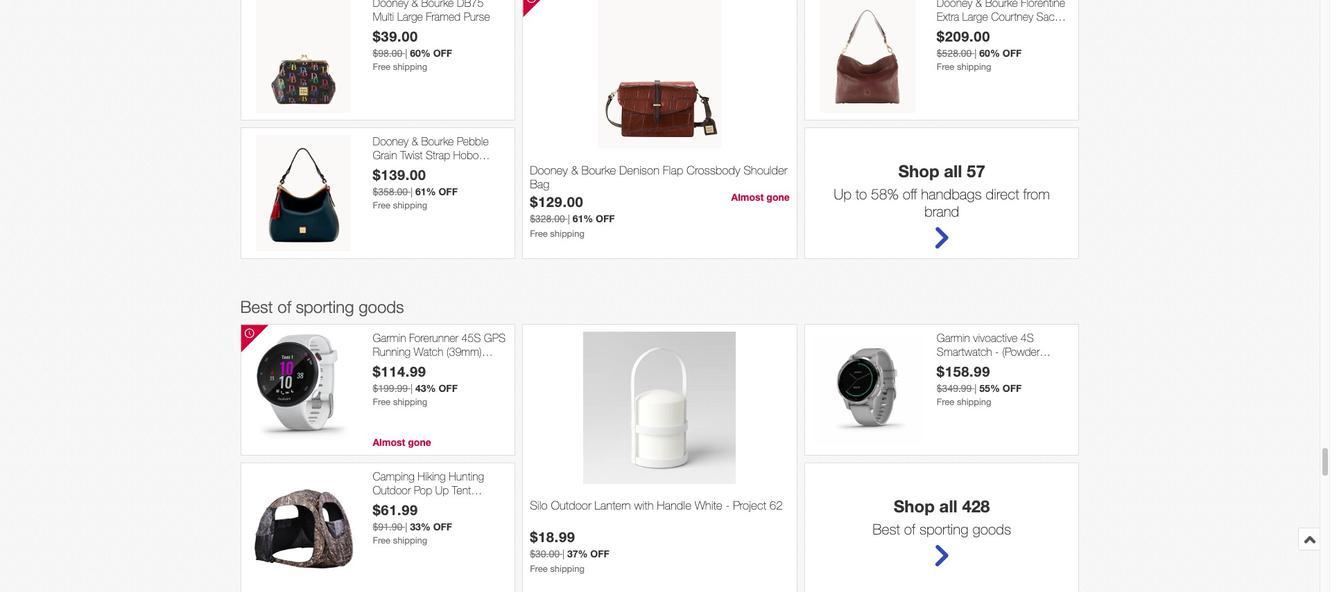 Task type: vqa. For each thing, say whether or not it's contained in the screenshot.
shipping inside the $139.00 $358.00 | 61% off Free shipping
yes



Task type: describe. For each thing, give the bounding box(es) containing it.
handbags
[[921, 186, 982, 203]]

shoulder for $139.00
[[373, 162, 414, 175]]

shop for shop all 57
[[898, 162, 939, 181]]

free for $209.00
[[937, 62, 954, 72]]

33%
[[410, 521, 431, 533]]

florentine
[[1021, 0, 1065, 9]]

off inside dooney & bourke db75 multi large framed purse $39.00 $98.00 | 60% off free shipping
[[433, 47, 452, 59]]

shoulder inside dooney & bourke denison flap crossbody shoulder bag $129.00 $328.00 | 61% off free shipping
[[743, 164, 787, 177]]

watch
[[414, 346, 443, 358]]

smartwatch
[[937, 346, 992, 358]]

shipping for $209.00
[[957, 62, 991, 72]]

$139.00
[[373, 166, 426, 183]]

dooney & bourke db75 multi large framed purse $39.00 $98.00 | 60% off free shipping
[[373, 0, 490, 72]]

dooney & bourke pebble grain twist strap hobo shoulder bag
[[373, 136, 489, 175]]

58%
[[871, 186, 899, 203]]

dooney & bourke denison flap crossbody shoulder bag $129.00 $328.00 | 61% off free shipping
[[530, 164, 787, 239]]

| for $114.99
[[411, 383, 413, 394]]

running
[[373, 346, 411, 358]]

bag for $209.00
[[981, 23, 1000, 36]]

garmin vivoactive 4s smartwatch - (powder gray/stainless)
[[937, 332, 1040, 372]]

| for $18.99
[[562, 549, 564, 560]]

$91.90
[[373, 522, 402, 533]]

| inside dooney & bourke db75 multi large framed purse $39.00 $98.00 | 60% off free shipping
[[405, 48, 407, 59]]

vivoactive
[[973, 332, 1018, 345]]

4s
[[1021, 332, 1034, 345]]

best inside shop all 428 best of sporting goods
[[873, 522, 900, 538]]

bourke for db75
[[421, 0, 454, 9]]

flap
[[663, 164, 683, 177]]

$114.99 $199.99 | 43% off free shipping
[[373, 363, 458, 408]]

hobo
[[453, 149, 479, 161]]

pop
[[414, 484, 432, 497]]

shipping for $61.99
[[393, 536, 427, 546]]

persons
[[373, 511, 410, 524]]

2
[[495, 498, 502, 510]]

waterproof
[[373, 498, 423, 510]]

tent
[[452, 484, 471, 497]]

off for $209.00
[[1003, 47, 1022, 59]]

- inside garmin vivoactive 4s smartwatch - (powder gray/stainless)
[[995, 346, 999, 358]]

shipping inside dooney & bourke denison flap crossbody shoulder bag $129.00 $328.00 | 61% off free shipping
[[550, 229, 585, 239]]

$30.00
[[530, 549, 560, 560]]

handle
[[657, 499, 691, 513]]

garmin forerunner 45s gps running watch (39mm) (white)
[[373, 332, 506, 372]]

$39.00
[[373, 28, 418, 44]]

$61.99
[[373, 502, 418, 519]]

silo outdoor lantern with handle white - project 62 link
[[530, 499, 790, 529]]

dooney & bourke pebble grain twist strap hobo shoulder bag link
[[373, 136, 508, 175]]

bourke for florentine
[[985, 0, 1018, 9]]

bourke for denison
[[581, 164, 616, 177]]

bag inside dooney & bourke denison flap crossbody shoulder bag $129.00 $328.00 | 61% off free shipping
[[530, 178, 550, 192]]

shipping for $18.99
[[550, 564, 585, 575]]

garmin vivoactive 4s smartwatch - (powder gray/stainless) link
[[937, 332, 1072, 372]]

project
[[733, 499, 766, 513]]

forerunner
[[409, 332, 458, 345]]

free for $139.00
[[373, 200, 390, 211]]

hunting
[[449, 471, 484, 484]]

courtney
[[991, 10, 1033, 23]]

62
[[770, 499, 783, 513]]

grain
[[373, 149, 397, 161]]

$129.00
[[530, 193, 583, 210]]

off for $61.99
[[433, 521, 452, 533]]

gone for $129.00
[[767, 192, 790, 203]]

$158.99
[[937, 363, 990, 380]]

dooney for multi
[[373, 0, 409, 9]]

large for shoulder
[[962, 10, 988, 23]]

57
[[967, 162, 985, 181]]

37%
[[567, 549, 588, 560]]

| for $139.00
[[411, 186, 413, 197]]

dooney & bourke db75 multi large framed purse link
[[373, 0, 508, 23]]

| for $158.99
[[975, 383, 977, 394]]

camping
[[373, 471, 415, 484]]

$358.00
[[373, 186, 408, 197]]

brand
[[924, 203, 959, 220]]

$328.00
[[530, 214, 565, 225]]

$18.99 $30.00 | 37% off free shipping
[[530, 529, 609, 575]]

$98.00
[[373, 48, 402, 59]]

db75
[[457, 0, 484, 9]]

shipping for $158.99
[[957, 397, 991, 408]]

denison
[[619, 164, 659, 177]]

framed
[[426, 10, 461, 23]]

almost for $129.00
[[731, 192, 764, 203]]

55%
[[979, 383, 1000, 394]]

45s
[[461, 332, 481, 345]]

$209.00 $528.00 | 60% off free shipping
[[937, 28, 1022, 72]]

(powder
[[1002, 346, 1040, 358]]

best of sporting goods
[[240, 298, 404, 317]]

hiking
[[418, 471, 446, 484]]

garmin forerunner 45s gps running watch (39mm) (white) link
[[373, 332, 508, 372]]

all for 57
[[944, 162, 962, 181]]

from
[[1023, 186, 1050, 203]]

(white)
[[373, 359, 404, 372]]

almost for $114.99
[[373, 437, 405, 449]]

gps
[[484, 332, 506, 345]]

$528.00
[[937, 48, 972, 59]]

door
[[470, 498, 492, 510]]

dooney & bourke florentine extra large courtney sac shoulder bag link
[[937, 0, 1072, 36]]

crossbody
[[686, 164, 740, 177]]

dooney for grain
[[373, 136, 409, 148]]

free for $158.99
[[937, 397, 954, 408]]

shop all 57 up to 58% off handbags direct from brand
[[834, 162, 1050, 220]]

$139.00 $358.00 | 61% off free shipping
[[373, 166, 458, 211]]

61% inside dooney & bourke denison flap crossbody shoulder bag $129.00 $328.00 | 61% off free shipping
[[573, 213, 593, 225]]

dooney & bourke florentine extra large courtney sac shoulder bag
[[937, 0, 1065, 36]]

| for $61.99
[[405, 522, 407, 533]]

43%
[[415, 383, 436, 394]]

off for $114.99
[[439, 383, 458, 394]]

off for $158.99
[[1003, 383, 1022, 394]]



Task type: locate. For each thing, give the bounding box(es) containing it.
free down $328.00
[[530, 229, 548, 239]]

bag down strap
[[417, 162, 436, 175]]

free inside $18.99 $30.00 | 37% off free shipping
[[530, 564, 548, 575]]

| left 55%
[[975, 383, 977, 394]]

shipping down $328.00
[[550, 229, 585, 239]]

| inside $158.99 $349.99 | 55% off free shipping
[[975, 383, 977, 394]]

|
[[405, 48, 407, 59], [975, 48, 977, 59], [411, 186, 413, 197], [568, 214, 570, 225], [411, 383, 413, 394], [975, 383, 977, 394], [405, 522, 407, 533], [562, 549, 564, 560]]

60% inside dooney & bourke db75 multi large framed purse $39.00 $98.00 | 60% off free shipping
[[410, 47, 431, 59]]

shipping inside $18.99 $30.00 | 37% off free shipping
[[550, 564, 585, 575]]

0 horizontal spatial -
[[725, 499, 730, 513]]

shop inside 'shop all 57 up to 58% off handbags direct from brand'
[[898, 162, 939, 181]]

garmin for $114.99
[[373, 332, 406, 345]]

off down dooney & bourke pebble grain twist strap hobo shoulder bag "link"
[[439, 186, 458, 197]]

free down the $349.99
[[937, 397, 954, 408]]

all for 428
[[939, 497, 958, 517]]

1 vertical spatial almost
[[373, 437, 405, 449]]

shop
[[898, 162, 939, 181], [894, 497, 935, 517]]

off down dooney & bourke florentine extra large courtney sac shoulder bag link in the right top of the page
[[1003, 47, 1022, 59]]

up
[[834, 186, 852, 203], [435, 484, 449, 497]]

free
[[373, 62, 390, 72], [937, 62, 954, 72], [373, 200, 390, 211], [530, 229, 548, 239], [373, 397, 390, 408], [937, 397, 954, 408], [373, 536, 390, 546], [530, 564, 548, 575]]

dooney inside dooney & bourke florentine extra large courtney sac shoulder bag
[[937, 0, 973, 9]]

0 horizontal spatial sporting
[[296, 298, 354, 317]]

off inside $114.99 $199.99 | 43% off free shipping
[[439, 383, 458, 394]]

off right 33%
[[433, 521, 452, 533]]

almost down the crossbody
[[731, 192, 764, 203]]

extra
[[937, 10, 959, 23]]

(39mm)
[[446, 346, 482, 358]]

0 horizontal spatial 60%
[[410, 47, 431, 59]]

| for $209.00
[[975, 48, 977, 59]]

| inside $18.99 $30.00 | 37% off free shipping
[[562, 549, 564, 560]]

large up $39.00
[[397, 10, 423, 23]]

0 horizontal spatial 61%
[[415, 186, 436, 197]]

| down $209.00
[[975, 48, 977, 59]]

off for $18.99
[[590, 549, 609, 560]]

garmin up the smartwatch
[[937, 332, 970, 345]]

garmin up running
[[373, 332, 406, 345]]

shipping inside dooney & bourke db75 multi large framed purse $39.00 $98.00 | 60% off free shipping
[[393, 62, 427, 72]]

$18.99
[[530, 529, 575, 546]]

to
[[856, 186, 867, 203]]

$61.99 $91.90 | 33% off free shipping
[[373, 502, 452, 546]]

1 horizontal spatial almost gone
[[731, 192, 790, 203]]

2 vertical spatial bag
[[530, 178, 550, 192]]

all up handbags at right
[[944, 162, 962, 181]]

free down $358.00
[[373, 200, 390, 211]]

lantern
[[595, 499, 631, 513]]

0 vertical spatial almost gone
[[731, 192, 790, 203]]

off right 43%
[[439, 383, 458, 394]]

bourke for pebble
[[421, 136, 454, 148]]

1 horizontal spatial up
[[834, 186, 852, 203]]

shop inside shop all 428 best of sporting goods
[[894, 497, 935, 517]]

1 horizontal spatial gone
[[767, 192, 790, 203]]

of inside shop all 428 best of sporting goods
[[904, 522, 915, 538]]

almost up "camping"
[[373, 437, 405, 449]]

bourke up framed
[[421, 0, 454, 9]]

shipping down 37% at left bottom
[[550, 564, 585, 575]]

$158.99 $349.99 | 55% off free shipping
[[937, 363, 1022, 408]]

free inside $61.99 $91.90 | 33% off free shipping
[[373, 536, 390, 546]]

2 large from the left
[[962, 10, 988, 23]]

shoulder right the crossbody
[[743, 164, 787, 177]]

0 vertical spatial 61%
[[415, 186, 436, 197]]

bourke inside dooney & bourke pebble grain twist strap hobo shoulder bag
[[421, 136, 454, 148]]

-
[[995, 346, 999, 358], [725, 499, 730, 513]]

gone
[[767, 192, 790, 203], [408, 437, 431, 449]]

dooney up the multi
[[373, 0, 409, 9]]

free for $114.99
[[373, 397, 390, 408]]

| down the $129.00
[[568, 214, 570, 225]]

free inside dooney & bourke db75 multi large framed purse $39.00 $98.00 | 60% off free shipping
[[373, 62, 390, 72]]

& inside dooney & bourke db75 multi large framed purse $39.00 $98.00 | 60% off free shipping
[[412, 0, 418, 9]]

0 vertical spatial bag
[[981, 23, 1000, 36]]

1 horizontal spatial of
[[904, 522, 915, 538]]

off inside $158.99 $349.99 | 55% off free shipping
[[1003, 383, 1022, 394]]

& inside dooney & bourke florentine extra large courtney sac shoulder bag
[[976, 0, 982, 9]]

bag up the $129.00
[[530, 178, 550, 192]]

0 horizontal spatial large
[[397, 10, 423, 23]]

shoulder inside dooney & bourke pebble grain twist strap hobo shoulder bag
[[373, 162, 414, 175]]

0 horizontal spatial of
[[278, 298, 291, 317]]

2 horizontal spatial bag
[[981, 23, 1000, 36]]

$114.99
[[373, 363, 426, 380]]

61% down the $129.00
[[573, 213, 593, 225]]

shoulder down 'extra'
[[937, 23, 978, 36]]

& for denison
[[571, 164, 578, 177]]

camping hiking hunting outdoor pop up tent waterproof w/zipper door 2 persons
[[373, 471, 502, 524]]

1 horizontal spatial -
[[995, 346, 999, 358]]

garmin
[[373, 332, 406, 345], [937, 332, 970, 345]]

& inside dooney & bourke denison flap crossbody shoulder bag $129.00 $328.00 | 61% off free shipping
[[571, 164, 578, 177]]

0 vertical spatial sporting
[[296, 298, 354, 317]]

off right 58%
[[903, 186, 917, 203]]

0 vertical spatial of
[[278, 298, 291, 317]]

large inside dooney & bourke db75 multi large framed purse $39.00 $98.00 | 60% off free shipping
[[397, 10, 423, 23]]

shop up handbags at right
[[898, 162, 939, 181]]

& for db75
[[412, 0, 418, 9]]

outdoor
[[373, 484, 411, 497], [551, 499, 591, 513]]

up inside the camping hiking hunting outdoor pop up tent waterproof w/zipper door 2 persons
[[435, 484, 449, 497]]

best
[[240, 298, 273, 317], [873, 522, 900, 538]]

0 horizontal spatial almost
[[373, 437, 405, 449]]

direct
[[986, 186, 1019, 203]]

goods inside shop all 428 best of sporting goods
[[973, 522, 1011, 538]]

almost gone up "camping"
[[373, 437, 431, 449]]

w/zipper
[[426, 498, 467, 510]]

almost gone for $129.00
[[731, 192, 790, 203]]

61% inside $139.00 $358.00 | 61% off free shipping
[[415, 186, 436, 197]]

almost gone
[[731, 192, 790, 203], [373, 437, 431, 449]]

large for $39.00
[[397, 10, 423, 23]]

60%
[[410, 47, 431, 59], [979, 47, 1000, 59]]

all inside shop all 428 best of sporting goods
[[939, 497, 958, 517]]

& up twist
[[412, 136, 418, 148]]

up inside 'shop all 57 up to 58% off handbags direct from brand'
[[834, 186, 852, 203]]

| left 43%
[[411, 383, 413, 394]]

| inside $61.99 $91.90 | 33% off free shipping
[[405, 522, 407, 533]]

off inside 'shop all 57 up to 58% off handbags direct from brand'
[[903, 186, 917, 203]]

shop for shop all 428
[[894, 497, 935, 517]]

0 vertical spatial up
[[834, 186, 852, 203]]

0 horizontal spatial bag
[[417, 162, 436, 175]]

sporting inside shop all 428 best of sporting goods
[[920, 522, 968, 538]]

0 horizontal spatial garmin
[[373, 332, 406, 345]]

shoulder down grain
[[373, 162, 414, 175]]

shipping inside $61.99 $91.90 | 33% off free shipping
[[393, 536, 427, 546]]

1 horizontal spatial goods
[[973, 522, 1011, 538]]

garmin for $158.99
[[937, 332, 970, 345]]

0 vertical spatial -
[[995, 346, 999, 358]]

shipping inside $139.00 $358.00 | 61% off free shipping
[[393, 200, 427, 211]]

shoulder for $209.00
[[937, 23, 978, 36]]

silo
[[530, 499, 548, 513]]

& up $39.00
[[412, 0, 418, 9]]

up left to
[[834, 186, 852, 203]]

0 vertical spatial goods
[[359, 298, 404, 317]]

free inside $139.00 $358.00 | 61% off free shipping
[[373, 200, 390, 211]]

shop left 428 on the bottom right of the page
[[894, 497, 935, 517]]

0 horizontal spatial best
[[240, 298, 273, 317]]

60% down $39.00
[[410, 47, 431, 59]]

1 horizontal spatial sporting
[[920, 522, 968, 538]]

silo outdoor lantern with handle white - project 62
[[530, 499, 783, 513]]

almost gone for $114.99
[[373, 437, 431, 449]]

off inside $61.99 $91.90 | 33% off free shipping
[[433, 521, 452, 533]]

off down framed
[[433, 47, 452, 59]]

off right $328.00
[[596, 213, 615, 225]]

almost
[[731, 192, 764, 203], [373, 437, 405, 449]]

0 vertical spatial outdoor
[[373, 484, 411, 497]]

shipping down 33%
[[393, 536, 427, 546]]

garmin inside garmin vivoactive 4s smartwatch - (powder gray/stainless)
[[937, 332, 970, 345]]

shipping down 43%
[[393, 397, 427, 408]]

almost gone down the crossbody
[[731, 192, 790, 203]]

0 horizontal spatial up
[[435, 484, 449, 497]]

& for florentine
[[976, 0, 982, 9]]

| down $139.00
[[411, 186, 413, 197]]

of
[[278, 298, 291, 317], [904, 522, 915, 538]]

gone for $114.99
[[408, 437, 431, 449]]

shop all 428 best of sporting goods
[[873, 497, 1011, 538]]

& inside dooney & bourke pebble grain twist strap hobo shoulder bag
[[412, 136, 418, 148]]

dooney for flap
[[530, 164, 568, 177]]

off inside $18.99 $30.00 | 37% off free shipping
[[590, 549, 609, 560]]

bag for $139.00
[[417, 162, 436, 175]]

$209.00
[[937, 28, 990, 44]]

| left 33%
[[405, 522, 407, 533]]

garmin inside garmin forerunner 45s gps running watch (39mm) (white)
[[373, 332, 406, 345]]

1 horizontal spatial 60%
[[979, 47, 1000, 59]]

outdoor down "camping"
[[373, 484, 411, 497]]

& for pebble
[[412, 136, 418, 148]]

1 vertical spatial outdoor
[[551, 499, 591, 513]]

camping hiking hunting outdoor pop up tent waterproof w/zipper door 2 persons link
[[373, 471, 508, 524]]

1 vertical spatial shop
[[894, 497, 935, 517]]

| left 37% at left bottom
[[562, 549, 564, 560]]

bag inside dooney & bourke florentine extra large courtney sac shoulder bag
[[981, 23, 1000, 36]]

off for $139.00
[[439, 186, 458, 197]]

shipping inside the '$209.00 $528.00 | 60% off free shipping'
[[957, 62, 991, 72]]

1 horizontal spatial shoulder
[[743, 164, 787, 177]]

free inside the '$209.00 $528.00 | 60% off free shipping'
[[937, 62, 954, 72]]

| inside dooney & bourke denison flap crossbody shoulder bag $129.00 $328.00 | 61% off free shipping
[[568, 214, 570, 225]]

bag
[[981, 23, 1000, 36], [417, 162, 436, 175], [530, 178, 550, 192]]

1 vertical spatial of
[[904, 522, 915, 538]]

outdoor right silo
[[551, 499, 591, 513]]

dooney up grain
[[373, 136, 409, 148]]

&
[[412, 0, 418, 9], [976, 0, 982, 9], [412, 136, 418, 148], [571, 164, 578, 177]]

1 vertical spatial up
[[435, 484, 449, 497]]

2 60% from the left
[[979, 47, 1000, 59]]

shoulder inside dooney & bourke florentine extra large courtney sac shoulder bag
[[937, 23, 978, 36]]

1 horizontal spatial garmin
[[937, 332, 970, 345]]

0 horizontal spatial outdoor
[[373, 484, 411, 497]]

strap
[[426, 149, 450, 161]]

61%
[[415, 186, 436, 197], [573, 213, 593, 225]]

bourke inside dooney & bourke florentine extra large courtney sac shoulder bag
[[985, 0, 1018, 9]]

shipping for $139.00
[[393, 200, 427, 211]]

free inside $158.99 $349.99 | 55% off free shipping
[[937, 397, 954, 408]]

off inside the '$209.00 $528.00 | 60% off free shipping'
[[1003, 47, 1022, 59]]

1 vertical spatial best
[[873, 522, 900, 538]]

purse
[[464, 10, 490, 23]]

1 horizontal spatial almost
[[731, 192, 764, 203]]

shipping down 55%
[[957, 397, 991, 408]]

all inside 'shop all 57 up to 58% off handbags direct from brand'
[[944, 162, 962, 181]]

free inside dooney & bourke denison flap crossbody shoulder bag $129.00 $328.00 | 61% off free shipping
[[530, 229, 548, 239]]

1 60% from the left
[[410, 47, 431, 59]]

off right 55%
[[1003, 383, 1022, 394]]

| inside $139.00 $358.00 | 61% off free shipping
[[411, 186, 413, 197]]

- right white
[[725, 499, 730, 513]]

bourke inside dooney & bourke denison flap crossbody shoulder bag $129.00 $328.00 | 61% off free shipping
[[581, 164, 616, 177]]

shipping for $114.99
[[393, 397, 427, 408]]

bourke up courtney
[[985, 0, 1018, 9]]

free for $18.99
[[530, 564, 548, 575]]

shipping inside $114.99 $199.99 | 43% off free shipping
[[393, 397, 427, 408]]

goods up running
[[359, 298, 404, 317]]

0 vertical spatial all
[[944, 162, 962, 181]]

up up w/zipper
[[435, 484, 449, 497]]

1 garmin from the left
[[373, 332, 406, 345]]

off inside dooney & bourke denison flap crossbody shoulder bag $129.00 $328.00 | 61% off free shipping
[[596, 213, 615, 225]]

free down $98.00
[[373, 62, 390, 72]]

sporting
[[296, 298, 354, 317], [920, 522, 968, 538]]

0 vertical spatial best
[[240, 298, 273, 317]]

off inside $139.00 $358.00 | 61% off free shipping
[[439, 186, 458, 197]]

& up the $129.00
[[571, 164, 578, 177]]

shipping down $528.00
[[957, 62, 991, 72]]

multi
[[373, 10, 394, 23]]

1 vertical spatial 61%
[[573, 213, 593, 225]]

| inside $114.99 $199.99 | 43% off free shipping
[[411, 383, 413, 394]]

1 vertical spatial almost gone
[[373, 437, 431, 449]]

pebble
[[457, 136, 489, 148]]

free for $61.99
[[373, 536, 390, 546]]

bag down courtney
[[981, 23, 1000, 36]]

dooney up 'extra'
[[937, 0, 973, 9]]

dooney inside dooney & bourke db75 multi large framed purse $39.00 $98.00 | 60% off free shipping
[[373, 0, 409, 9]]

bourke inside dooney & bourke db75 multi large framed purse $39.00 $98.00 | 60% off free shipping
[[421, 0, 454, 9]]

1 large from the left
[[397, 10, 423, 23]]

0 horizontal spatial shoulder
[[373, 162, 414, 175]]

bourke left denison
[[581, 164, 616, 177]]

dooney inside dooney & bourke denison flap crossbody shoulder bag $129.00 $328.00 | 61% off free shipping
[[530, 164, 568, 177]]

shipping down $98.00
[[393, 62, 427, 72]]

0 horizontal spatial almost gone
[[373, 437, 431, 449]]

1 vertical spatial gone
[[408, 437, 431, 449]]

1 vertical spatial goods
[[973, 522, 1011, 538]]

1 horizontal spatial large
[[962, 10, 988, 23]]

1 horizontal spatial 61%
[[573, 213, 593, 225]]

1 horizontal spatial outdoor
[[551, 499, 591, 513]]

free down $91.90
[[373, 536, 390, 546]]

60% down $209.00
[[979, 47, 1000, 59]]

1 horizontal spatial bag
[[530, 178, 550, 192]]

dooney
[[373, 0, 409, 9], [937, 0, 973, 9], [373, 136, 409, 148], [530, 164, 568, 177]]

outdoor inside the camping hiking hunting outdoor pop up tent waterproof w/zipper door 2 persons
[[373, 484, 411, 497]]

large up $209.00
[[962, 10, 988, 23]]

off
[[433, 47, 452, 59], [1003, 47, 1022, 59], [439, 186, 458, 197], [903, 186, 917, 203], [596, 213, 615, 225], [439, 383, 458, 394], [1003, 383, 1022, 394], [433, 521, 452, 533], [590, 549, 609, 560]]

goods down 428 on the bottom right of the page
[[973, 522, 1011, 538]]

dooney for extra
[[937, 0, 973, 9]]

white
[[695, 499, 722, 513]]

0 vertical spatial shop
[[898, 162, 939, 181]]

0 vertical spatial gone
[[767, 192, 790, 203]]

goods
[[359, 298, 404, 317], [973, 522, 1011, 538]]

0 horizontal spatial gone
[[408, 437, 431, 449]]

60% inside the '$209.00 $528.00 | 60% off free shipping'
[[979, 47, 1000, 59]]

free down '$30.00'
[[530, 564, 548, 575]]

dooney inside dooney & bourke pebble grain twist strap hobo shoulder bag
[[373, 136, 409, 148]]

bourke
[[421, 0, 454, 9], [985, 0, 1018, 9], [421, 136, 454, 148], [581, 164, 616, 177]]

free down $528.00
[[937, 62, 954, 72]]

shipping down $358.00
[[393, 200, 427, 211]]

large inside dooney & bourke florentine extra large courtney sac shoulder bag
[[962, 10, 988, 23]]

free down $199.99
[[373, 397, 390, 408]]

1 vertical spatial -
[[725, 499, 730, 513]]

twist
[[400, 149, 423, 161]]

bourke up strap
[[421, 136, 454, 148]]

dooney & bourke denison flap crossbody shoulder bag link
[[530, 164, 790, 193]]

gray/stainless)
[[937, 359, 1006, 372]]

& up $209.00
[[976, 0, 982, 9]]

$199.99
[[373, 383, 408, 394]]

bag inside dooney & bourke pebble grain twist strap hobo shoulder bag
[[417, 162, 436, 175]]

- down vivoactive
[[995, 346, 999, 358]]

all left 428 on the bottom right of the page
[[939, 497, 958, 517]]

0 horizontal spatial goods
[[359, 298, 404, 317]]

off right 37% at left bottom
[[590, 549, 609, 560]]

shipping inside $158.99 $349.99 | 55% off free shipping
[[957, 397, 991, 408]]

61% down $139.00
[[415, 186, 436, 197]]

with
[[634, 499, 654, 513]]

428
[[962, 497, 990, 517]]

2 garmin from the left
[[937, 332, 970, 345]]

1 vertical spatial sporting
[[920, 522, 968, 538]]

2 horizontal spatial shoulder
[[937, 23, 978, 36]]

1 horizontal spatial best
[[873, 522, 900, 538]]

| inside the '$209.00 $528.00 | 60% off free shipping'
[[975, 48, 977, 59]]

$349.99
[[937, 383, 972, 394]]

| right $98.00
[[405, 48, 407, 59]]

1 vertical spatial bag
[[417, 162, 436, 175]]

sac
[[1036, 10, 1055, 23]]

0 vertical spatial almost
[[731, 192, 764, 203]]

1 vertical spatial all
[[939, 497, 958, 517]]

free inside $114.99 $199.99 | 43% off free shipping
[[373, 397, 390, 408]]

dooney up the $129.00
[[530, 164, 568, 177]]



